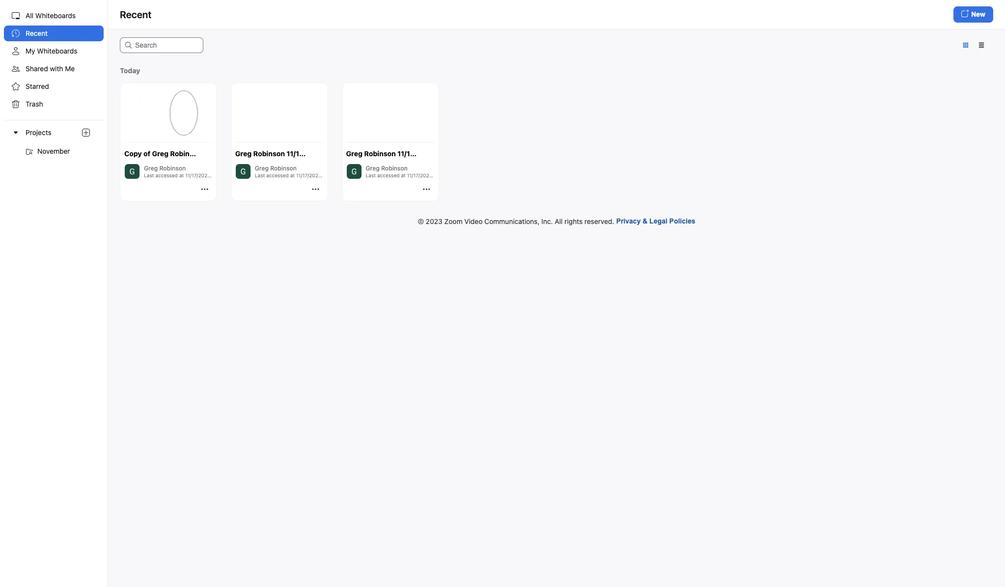 Task type: describe. For each thing, give the bounding box(es) containing it.
1 horizontal spatial recent
[[120, 9, 152, 20]]

am for greg robinson last accessed at 11/17/2023, 11:33:26 am
[[346, 173, 354, 178]]

policies
[[670, 217, 696, 225]]

last inside 'greg robinson last accessed at 11/17/2023, 11:35:04 am'
[[144, 173, 154, 178]]

recent inside recent menu item
[[26, 29, 48, 37]]

11/17/2023, up 'greg robinson last accessed at 11/17/2023, 11:03:48 am'
[[398, 149, 436, 158]]

owner: greg robinson image for greg robinson last accessed at 11/17/2023, 11:35:04 am
[[124, 164, 140, 179]]

recent menu item
[[4, 26, 104, 41]]

greg robinson last accessed at 11/17/2023, 11:35:04 am
[[144, 165, 243, 178]]

11:33:24
[[327, 149, 357, 158]]

©
[[418, 217, 424, 225]]

11:35:04
[[213, 173, 234, 178]]

projects
[[26, 128, 52, 137]]

greg robinson 11/17/2023, 11:33:24 am, modified at nov 17, 2023, link element
[[231, 83, 369, 202]]

11/17/2023, for greg robinson last accessed at 11/17/2023, 11:35:04 am
[[185, 173, 212, 178]]

shared with me menu item
[[4, 61, 104, 77]]

november menu item
[[4, 144, 104, 159]]

communications,
[[485, 217, 540, 225]]

menu bar containing all whiteboards
[[0, 0, 108, 587]]

legal
[[650, 217, 668, 225]]

accessed for greg robinson 11/17/2023, 11:03:46 am
[[377, 173, 400, 178]]

greg for greg robinson last accessed at 11/17/2023, 11:33:26 am
[[255, 165, 269, 172]]

more options for greg robinson 11/17/2023, 11:33:24 am image
[[308, 185, 324, 194]]

2023
[[426, 217, 443, 225]]

all inside menu item
[[26, 11, 33, 20]]

zoom
[[444, 217, 463, 225]]

rights
[[565, 217, 583, 225]]

greg for greg robinson 11/17/2023, 11:03:46 am
[[346, 149, 363, 158]]

greg robinson 11/17/2023, 11:03:46 am, modified at nov 17, 2023, link element
[[342, 83, 481, 202]]

11/17/2023, for greg robinson last accessed at 11/17/2023, 11:33:26 am
[[296, 173, 323, 178]]

more options for greg robinson 11/17/2023, 11:03:46 am image
[[419, 185, 435, 194]]

owner: greg robinson image for greg robinson last accessed at 11/17/2023, 11:03:48 am
[[346, 164, 362, 179]]

at for greg robinson 11/17/2023, 11:33:24 am
[[290, 173, 295, 178]]

accessed inside 'greg robinson last accessed at 11/17/2023, 11:35:04 am'
[[156, 173, 178, 178]]

11:03:46
[[438, 149, 468, 158]]

my whiteboards menu item
[[4, 43, 104, 59]]

shared with me
[[26, 64, 75, 73]]

my
[[26, 47, 35, 55]]

me
[[65, 64, 75, 73]]

robinson for greg robinson last accessed at 11/17/2023, 11:03:48 am
[[381, 165, 408, 172]]

more options for copy of greg robinson 11/17/2023, 11:33:24 am image
[[197, 185, 213, 194]]

november image
[[26, 148, 33, 156]]

greg robinson last accessed at 11/17/2023, 11:03:48 am
[[366, 165, 465, 178]]



Task type: locate. For each thing, give the bounding box(es) containing it.
2 horizontal spatial at
[[401, 173, 406, 178]]

1 last from the left
[[144, 173, 154, 178]]

robinson for greg robinson last accessed at 11/17/2023, 11:35:04 am
[[159, 165, 186, 172]]

robinson for greg robinson 11/17/2023, 11:03:46 am
[[364, 149, 396, 158]]

am right '11:33:26'
[[346, 173, 354, 178]]

trash
[[26, 100, 43, 108]]

1 vertical spatial all
[[555, 217, 563, 225]]

Search text field
[[120, 37, 203, 53]]

11/17/2023, up greg robinson last accessed at 11/17/2023, 11:33:26 am
[[287, 149, 325, 158]]

am right 11:33:24
[[358, 149, 369, 158]]

last inside 'greg robinson last accessed at 11/17/2023, 11:03:48 am'
[[366, 173, 376, 178]]

all
[[26, 11, 33, 20], [555, 217, 563, 225]]

reserved.
[[585, 217, 615, 225]]

am inside greg robinson last accessed at 11/17/2023, 11:33:26 am
[[346, 173, 354, 178]]

0 horizontal spatial owner: greg robinson image
[[124, 164, 140, 179]]

0 horizontal spatial at
[[179, 173, 184, 178]]

grid mode, selected image
[[958, 41, 974, 50]]

11/17/2023, for greg robinson last accessed at 11/17/2023, 11:03:48 am
[[407, 173, 434, 178]]

recent up search text box
[[120, 9, 152, 20]]

am for greg robinson last accessed at 11/17/2023, 11:03:48 am
[[457, 173, 465, 178]]

1 horizontal spatial owner: greg robinson image
[[346, 164, 362, 179]]

11/17/2023, inside greg robinson last accessed at 11/17/2023, 11:33:26 am
[[296, 173, 323, 178]]

11/17/2023, inside 'greg robinson last accessed at 11/17/2023, 11:03:48 am'
[[407, 173, 434, 178]]

at
[[179, 173, 184, 178], [290, 173, 295, 178], [401, 173, 406, 178]]

robinson inside greg robinson last accessed at 11/17/2023, 11:33:26 am
[[270, 165, 297, 172]]

all whiteboards
[[26, 11, 76, 20]]

0 vertical spatial whiteboards
[[35, 11, 76, 20]]

greg robinson last accessed at 11/17/2023, 11:33:26 am
[[255, 165, 354, 178]]

recent
[[120, 9, 152, 20], [26, 29, 48, 37]]

whiteboards for my whiteboards
[[37, 47, 77, 55]]

11/17/2023, up more options for greg robinson 11/17/2023, 11:33:24 am image
[[296, 173, 323, 178]]

whiteboards up with
[[37, 47, 77, 55]]

0 vertical spatial all
[[26, 11, 33, 20]]

greg robinson 11/17/2023, 11:03:46 am
[[346, 149, 481, 158]]

all right inc.
[[555, 217, 563, 225]]

robinson for greg robinson last accessed at 11/17/2023, 11:33:26 am
[[270, 165, 297, 172]]

am
[[358, 149, 369, 158], [470, 149, 481, 158], [235, 173, 243, 178], [346, 173, 354, 178], [457, 173, 465, 178]]

at inside 'greg robinson last accessed at 11/17/2023, 11:35:04 am'
[[179, 173, 184, 178]]

today
[[120, 66, 140, 75]]

trash menu item
[[4, 96, 104, 112]]

recent up my
[[26, 29, 48, 37]]

am right 11:03:46
[[470, 149, 481, 158]]

accessed
[[156, 173, 178, 178], [266, 173, 289, 178], [377, 173, 400, 178]]

robinson inside 'greg robinson last accessed at 11/17/2023, 11:03:48 am'
[[381, 165, 408, 172]]

privacy & legal policies button
[[617, 213, 696, 229]]

robinson for greg robinson 11/17/2023, 11:33:24 am
[[253, 149, 285, 158]]

0 horizontal spatial recent
[[26, 29, 48, 37]]

1 horizontal spatial last
[[255, 173, 265, 178]]

list mode, not selected image
[[974, 41, 990, 50]]

robinson inside 'greg robinson last accessed at 11/17/2023, 11:35:04 am'
[[159, 165, 186, 172]]

robinson
[[253, 149, 285, 158], [364, 149, 396, 158], [159, 165, 186, 172], [270, 165, 297, 172], [381, 165, 408, 172]]

11:33:26
[[324, 173, 345, 178]]

3 at from the left
[[401, 173, 406, 178]]

© 2023 zoom video communications, inc. all rights reserved. privacy & legal policies
[[418, 217, 696, 225]]

whiteboards for all whiteboards
[[35, 11, 76, 20]]

1 accessed from the left
[[156, 173, 178, 178]]

last
[[144, 173, 154, 178], [255, 173, 265, 178], [366, 173, 376, 178]]

at for greg robinson 11/17/2023, 11:03:46 am
[[401, 173, 406, 178]]

accessed for greg robinson 11/17/2023, 11:33:24 am
[[266, 173, 289, 178]]

inc.
[[542, 217, 553, 225]]

am for greg robinson last accessed at 11/17/2023, 11:35:04 am
[[235, 173, 243, 178]]

1 horizontal spatial all
[[555, 217, 563, 225]]

at down greg robinson 11/17/2023, 11:33:24 am
[[290, 173, 295, 178]]

greg inside 'greg robinson last accessed at 11/17/2023, 11:03:48 am'
[[366, 165, 380, 172]]

11/17/2023,
[[287, 149, 325, 158], [398, 149, 436, 158], [185, 173, 212, 178], [296, 173, 323, 178], [407, 173, 434, 178]]

1 vertical spatial recent
[[26, 29, 48, 37]]

greg inside greg robinson last accessed at 11/17/2023, 11:33:26 am
[[255, 165, 269, 172]]

am right 11:03:48
[[457, 173, 465, 178]]

2 last from the left
[[255, 173, 265, 178]]

whiteboards up recent menu item
[[35, 11, 76, 20]]

&
[[643, 217, 648, 225]]

last for greg robinson 11/17/2023, 11:03:46 am
[[366, 173, 376, 178]]

owner: greg robinson image
[[124, 164, 140, 179], [346, 164, 362, 179]]

last for greg robinson 11/17/2023, 11:33:24 am
[[255, 173, 265, 178]]

at inside greg robinson last accessed at 11/17/2023, 11:33:26 am
[[290, 173, 295, 178]]

11/17/2023, inside 'greg robinson last accessed at 11/17/2023, 11:35:04 am'
[[185, 173, 212, 178]]

menu item
[[0, 120, 108, 159]]

1 vertical spatial whiteboards
[[37, 47, 77, 55]]

at inside 'greg robinson last accessed at 11/17/2023, 11:03:48 am'
[[401, 173, 406, 178]]

new button
[[954, 6, 994, 23]]

november
[[37, 147, 70, 155]]

greg for greg robinson 11/17/2023, 11:33:24 am
[[235, 149, 252, 158]]

3 accessed from the left
[[377, 173, 400, 178]]

thumbnail of copy of greg robinson 11/17/2023, 11:33:24 am image
[[124, 87, 213, 137]]

3 last from the left
[[366, 173, 376, 178]]

0 horizontal spatial last
[[144, 173, 154, 178]]

whiteboards
[[35, 11, 76, 20], [37, 47, 77, 55]]

1 owner: greg robinson image from the left
[[124, 164, 140, 179]]

whiteboards inside menu item
[[37, 47, 77, 55]]

0 horizontal spatial all
[[26, 11, 33, 20]]

greg
[[235, 149, 252, 158], [346, 149, 363, 158], [144, 165, 158, 172], [255, 165, 269, 172], [366, 165, 380, 172]]

my whiteboards
[[26, 47, 77, 55]]

owner: greg robinson image inside greg robinson 11/17/2023, 11:03:46 am, modified at nov 17, 2023, link element
[[346, 164, 362, 179]]

1 horizontal spatial accessed
[[266, 173, 289, 178]]

accessed inside 'greg robinson last accessed at 11/17/2023, 11:03:48 am'
[[377, 173, 400, 178]]

shared
[[26, 64, 48, 73]]

am inside 'greg robinson last accessed at 11/17/2023, 11:35:04 am'
[[235, 173, 243, 178]]

0 horizontal spatial accessed
[[156, 173, 178, 178]]

greg for greg robinson last accessed at 11/17/2023, 11:03:48 am
[[366, 165, 380, 172]]

1 at from the left
[[179, 173, 184, 178]]

2 owner: greg robinson image from the left
[[346, 164, 362, 179]]

2 horizontal spatial last
[[366, 173, 376, 178]]

greg inside 'greg robinson last accessed at 11/17/2023, 11:35:04 am'
[[144, 165, 158, 172]]

am right 11:35:04
[[235, 173, 243, 178]]

starred menu item
[[4, 79, 104, 94]]

all up recent menu item
[[26, 11, 33, 20]]

11:03:48
[[435, 173, 456, 178]]

all whiteboards menu item
[[4, 8, 104, 24]]

menu bar
[[0, 0, 108, 587]]

at left 11:35:04
[[179, 173, 184, 178]]

accessed inside greg robinson last accessed at 11/17/2023, 11:33:26 am
[[266, 173, 289, 178]]

new
[[972, 10, 986, 18]]

greg robinson 11/17/2023, 11:33:24 am
[[235, 149, 369, 158]]

0 vertical spatial recent
[[120, 9, 152, 20]]

video
[[465, 217, 483, 225]]

11/17/2023, up more options for greg robinson 11/17/2023, 11:03:46 am image on the left of the page
[[407, 173, 434, 178]]

starred
[[26, 82, 49, 90]]

1 horizontal spatial at
[[290, 173, 295, 178]]

whiteboards inside menu item
[[35, 11, 76, 20]]

2 horizontal spatial accessed
[[377, 173, 400, 178]]

last inside greg robinson last accessed at 11/17/2023, 11:33:26 am
[[255, 173, 265, 178]]

2 at from the left
[[290, 173, 295, 178]]

11/17/2023, up more options for copy of greg robinson 11/17/2023, 11:33:24 am icon
[[185, 173, 212, 178]]

privacy
[[617, 217, 641, 225]]

owner: greg robinson image
[[235, 164, 251, 179]]

at down the greg robinson 11/17/2023, 11:03:46 am
[[401, 173, 406, 178]]

with
[[50, 64, 63, 73]]

filled image
[[12, 29, 20, 37]]

am inside 'greg robinson last accessed at 11/17/2023, 11:03:48 am'
[[457, 173, 465, 178]]

menu item containing projects
[[0, 120, 108, 159]]

2 accessed from the left
[[266, 173, 289, 178]]

greg for greg robinson last accessed at 11/17/2023, 11:35:04 am
[[144, 165, 158, 172]]

copy of greg robinson 11/17/2023, 11:33:24 am, modified at nov 17, 2023, link element
[[120, 83, 243, 202]]



Task type: vqa. For each thing, say whether or not it's contained in the screenshot.
'tab list'
no



